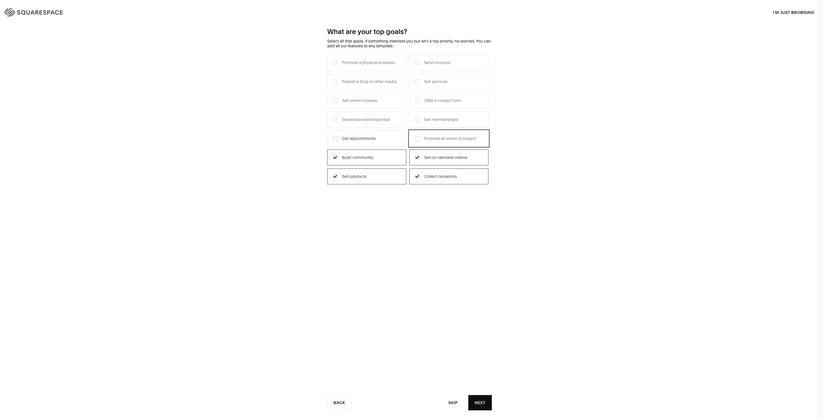 Task type: vqa. For each thing, say whether or not it's contained in the screenshot.
Matches
no



Task type: describe. For each thing, give the bounding box(es) containing it.
services
[[318, 87, 334, 92]]

community
[[294, 104, 316, 109]]

appointments
[[350, 136, 376, 141]]

send
[[425, 60, 434, 65]]

a for publish a blog or other media
[[357, 79, 359, 84]]

select
[[328, 39, 339, 44]]

professional
[[294, 87, 317, 92]]

worries.
[[461, 39, 476, 44]]

donations
[[439, 174, 457, 179]]

are
[[346, 28, 357, 36]]

work/expertise
[[362, 117, 390, 122]]

your
[[358, 28, 372, 36]]

that
[[345, 39, 352, 44]]

project
[[463, 136, 476, 141]]

a for offer a contact form
[[435, 98, 437, 103]]

get
[[342, 136, 349, 141]]

in
[[808, 9, 812, 14]]

sell memberships
[[425, 117, 458, 122]]

or for blog
[[370, 79, 373, 84]]

events
[[354, 104, 366, 109]]

features
[[348, 43, 363, 48]]

animals
[[431, 87, 446, 92]]

promote for promote an event or project
[[425, 136, 440, 141]]

home
[[414, 79, 425, 84]]

& for non-
[[317, 104, 319, 109]]

media & podcasts link
[[354, 96, 393, 101]]

apply.
[[353, 39, 364, 44]]

isn't
[[421, 39, 429, 44]]

contact
[[438, 98, 452, 103]]

events link
[[354, 104, 372, 109]]

properties
[[379, 121, 398, 126]]

1 horizontal spatial top
[[433, 39, 439, 44]]

i'm just browsing
[[774, 10, 815, 15]]

sell for sell products
[[342, 174, 349, 179]]

travel link
[[354, 79, 371, 84]]

courses
[[362, 98, 377, 103]]

professional services
[[294, 87, 334, 92]]

community
[[353, 155, 374, 160]]

log             in link
[[798, 9, 812, 14]]

restaurants link
[[354, 87, 382, 92]]

an
[[441, 136, 446, 141]]

& for animals
[[427, 87, 430, 92]]

if
[[365, 39, 368, 44]]

products
[[350, 174, 367, 179]]

priority,
[[440, 39, 454, 44]]

add
[[328, 43, 335, 48]]

skip button
[[443, 395, 464, 411]]

other
[[374, 79, 384, 84]]

physical
[[362, 60, 378, 65]]

get appointments
[[342, 136, 376, 141]]

non-
[[320, 104, 330, 109]]

& for podcasts
[[367, 96, 369, 101]]

fitness link
[[414, 96, 433, 101]]

on-
[[432, 155, 439, 160]]

sell on-demand videos
[[425, 155, 468, 160]]

real estate & properties
[[354, 121, 398, 126]]

nature
[[414, 87, 426, 92]]

sell for sell services
[[425, 79, 431, 84]]

next button
[[469, 396, 492, 411]]

but
[[414, 39, 420, 44]]

to
[[364, 43, 368, 48]]

i'm
[[774, 10, 780, 15]]

estate
[[363, 121, 375, 126]]

or for event
[[458, 136, 462, 141]]

log
[[798, 9, 807, 14]]

media
[[385, 79, 397, 84]]

business
[[379, 60, 395, 65]]



Task type: locate. For each thing, give the bounding box(es) containing it.
restaurants
[[354, 87, 376, 92]]

promote left the an
[[425, 136, 440, 141]]

no
[[455, 39, 460, 44]]

blog
[[360, 79, 369, 84]]

collect donations
[[425, 174, 457, 179]]

publish
[[342, 79, 356, 84]]

sell services
[[425, 79, 448, 84]]

next
[[475, 401, 486, 406]]

template.
[[376, 43, 394, 48]]

0 horizontal spatial top
[[374, 28, 385, 36]]

1 vertical spatial or
[[458, 136, 462, 141]]

event
[[447, 136, 457, 141]]

what
[[328, 28, 344, 36]]

what are your top goals? select all that apply. if something interests you but isn't a top priority, no worries. you can add all our features to any template.
[[328, 28, 491, 48]]

browsing
[[792, 10, 815, 15]]

showcase
[[342, 117, 362, 122]]

any
[[369, 43, 375, 48]]

sell
[[425, 79, 431, 84], [342, 98, 349, 103], [425, 117, 431, 122], [425, 155, 431, 160], [342, 174, 349, 179]]

0 horizontal spatial promote
[[342, 60, 358, 65]]

just
[[781, 10, 791, 15]]

1 vertical spatial promote
[[425, 136, 440, 141]]

1 horizontal spatial promote
[[425, 136, 440, 141]]

you
[[476, 39, 483, 44]]

a right offer
[[435, 98, 437, 103]]

offer a contact form
[[425, 98, 462, 103]]

decor
[[430, 79, 441, 84]]

&
[[426, 79, 429, 84], [427, 87, 430, 92], [367, 96, 369, 101], [317, 104, 319, 109], [376, 121, 378, 126]]

or right the blog
[[370, 79, 373, 84]]

promote down features
[[342, 60, 358, 65]]

& right home
[[426, 79, 429, 84]]

& left non-
[[317, 104, 319, 109]]

0 vertical spatial promote
[[342, 60, 358, 65]]

squarespace logo link
[[11, 7, 172, 16]]

a left the blog
[[357, 79, 359, 84]]

podcasts
[[370, 96, 387, 101]]

all
[[340, 39, 344, 44], [336, 43, 340, 48]]

dario
[[336, 395, 351, 401]]

media
[[354, 96, 366, 101]]

profits
[[330, 104, 341, 109]]

professional services link
[[294, 87, 339, 92]]

demand
[[439, 155, 454, 160]]

send invoices
[[425, 60, 451, 65]]

travel
[[354, 79, 365, 84]]

a left physical
[[359, 60, 361, 65]]

memberships
[[432, 117, 458, 122]]

sell online courses
[[342, 98, 377, 103]]

online
[[350, 98, 362, 103]]

back
[[334, 401, 346, 406]]

a inside what are your top goals? select all that apply. if something interests you but isn't a top priority, no worries. you can add all our features to any template.
[[430, 39, 432, 44]]

videos
[[455, 155, 468, 160]]

or
[[370, 79, 373, 84], [458, 136, 462, 141]]

0 horizontal spatial or
[[370, 79, 373, 84]]

promote a physical business
[[342, 60, 395, 65]]

all left 'that'
[[340, 39, 344, 44]]

real estate & properties link
[[354, 121, 404, 126]]

promote
[[342, 60, 358, 65], [425, 136, 440, 141]]

fitness
[[414, 96, 427, 101]]

real
[[354, 121, 362, 126]]

goals?
[[386, 28, 408, 36]]

sell for sell online courses
[[342, 98, 349, 103]]

1 vertical spatial top
[[433, 39, 439, 44]]

& right nature at the right top of page
[[427, 87, 430, 92]]

back button
[[328, 396, 352, 411]]

community & non-profits
[[294, 104, 341, 109]]

sell products
[[342, 174, 367, 179]]

a for promote a physical business
[[359, 60, 361, 65]]

form
[[453, 98, 462, 103]]

offer
[[425, 98, 434, 103]]

1 horizontal spatial or
[[458, 136, 462, 141]]

& right the estate at the left top
[[376, 121, 378, 126]]

a right isn't
[[430, 39, 432, 44]]

publish a blog or other media
[[342, 79, 397, 84]]

promote an event or project
[[425, 136, 476, 141]]

build community
[[342, 155, 374, 160]]

0 vertical spatial top
[[374, 28, 385, 36]]

skip
[[449, 401, 458, 406]]

i'm just browsing link
[[774, 5, 815, 20]]

services
[[432, 79, 448, 84]]

home & decor link
[[414, 79, 447, 84]]

invoices
[[435, 60, 451, 65]]

or right event at top
[[458, 136, 462, 141]]

squarespace logo image
[[11, 7, 77, 16]]

& for decor
[[426, 79, 429, 84]]

you
[[407, 39, 413, 44]]

can
[[484, 39, 491, 44]]

top
[[374, 28, 385, 36], [433, 39, 439, 44]]

showcase work/expertise
[[342, 117, 390, 122]]

media & podcasts
[[354, 96, 387, 101]]

nature & animals link
[[414, 87, 452, 92]]

sell for sell memberships
[[425, 117, 431, 122]]

top right isn't
[[433, 39, 439, 44]]

home & decor
[[414, 79, 441, 84]]

promote for promote a physical business
[[342, 60, 358, 65]]

build
[[342, 155, 352, 160]]

top up 'something'
[[374, 28, 385, 36]]

& right "media"
[[367, 96, 369, 101]]

0 vertical spatial or
[[370, 79, 373, 84]]

log             in
[[798, 9, 812, 14]]

our
[[341, 43, 347, 48]]

sell for sell on-demand videos
[[425, 155, 431, 160]]

something
[[369, 39, 389, 44]]

all left 'our'
[[336, 43, 340, 48]]



